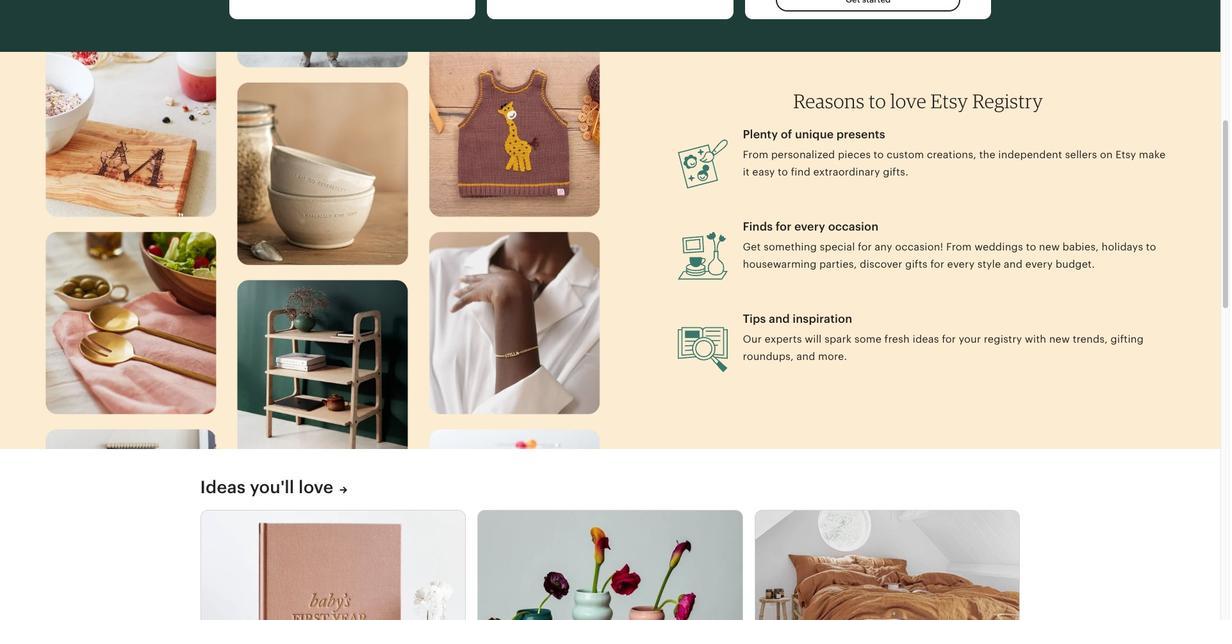 Task type: vqa. For each thing, say whether or not it's contained in the screenshot.
right the and
yes



Task type: locate. For each thing, give the bounding box(es) containing it.
2 vertical spatial and
[[797, 351, 816, 363]]

for up something
[[776, 220, 792, 234]]

reasons
[[794, 89, 865, 113]]

tips and inspiration
[[743, 312, 853, 326]]

every left the style
[[948, 258, 975, 271]]

1 horizontal spatial love
[[891, 89, 927, 113]]

unique
[[795, 128, 834, 141]]

for left your
[[942, 333, 956, 345]]

love up custom
[[891, 89, 927, 113]]

etsy right on
[[1116, 149, 1137, 161]]

our
[[743, 333, 762, 345]]

0 vertical spatial love
[[891, 89, 927, 113]]

to up presents
[[869, 89, 887, 113]]

finds
[[743, 220, 773, 234]]

registry
[[973, 89, 1044, 113]]

every
[[795, 220, 826, 234], [948, 258, 975, 271], [1026, 258, 1053, 271]]

plenty of unique presents
[[743, 128, 886, 141]]

new up budget.
[[1040, 241, 1060, 253]]

discover
[[860, 258, 903, 271]]

every left budget.
[[1026, 258, 1053, 271]]

personalized
[[772, 149, 835, 161]]

1 vertical spatial new
[[1050, 333, 1070, 345]]

occasion!
[[896, 241, 944, 253]]

0 vertical spatial and
[[1004, 258, 1023, 271]]

0 horizontal spatial etsy
[[931, 89, 969, 113]]

and
[[1004, 258, 1023, 271], [769, 312, 790, 326], [797, 351, 816, 363]]

from right occasion!
[[947, 241, 972, 253]]

babies,
[[1063, 241, 1099, 253]]

love inside 'link'
[[299, 478, 334, 498]]

1 vertical spatial love
[[299, 478, 334, 498]]

sellers
[[1066, 149, 1098, 161]]

spark
[[825, 333, 852, 345]]

of
[[781, 128, 793, 141]]

gifts
[[906, 258, 928, 271]]

custom
[[887, 149, 924, 161]]

1 vertical spatial from
[[947, 241, 972, 253]]

new inside our experts will spark some fresh ideas for your registry with new trends, gifting roundups, and more.
[[1050, 333, 1070, 345]]

ideas
[[913, 333, 940, 345]]

1 horizontal spatial every
[[948, 258, 975, 271]]

to up the gifts.
[[874, 149, 884, 161]]

to left find
[[778, 166, 788, 178]]

easy
[[753, 166, 775, 178]]

fresh
[[885, 333, 910, 345]]

from up easy
[[743, 149, 769, 161]]

with
[[1025, 333, 1047, 345]]

and down weddings
[[1004, 258, 1023, 271]]

any
[[875, 241, 893, 253]]

independent
[[999, 149, 1063, 161]]

presents
[[837, 128, 886, 141]]

0 vertical spatial etsy
[[931, 89, 969, 113]]

etsy
[[931, 89, 969, 113], [1116, 149, 1137, 161]]

and down will
[[797, 351, 816, 363]]

on
[[1101, 149, 1113, 161]]

something
[[764, 241, 817, 253]]

extraordinary
[[814, 166, 881, 178]]

holidays
[[1102, 241, 1144, 253]]

and up experts
[[769, 312, 790, 326]]

etsy up creations,
[[931, 89, 969, 113]]

tips
[[743, 312, 766, 326]]

registry
[[984, 333, 1023, 345]]

from personalized pieces to custom creations, the independent sellers on etsy make it easy to find extraordinary gifts.
[[743, 149, 1166, 178]]

from
[[743, 149, 769, 161], [947, 241, 972, 253]]

to right holidays
[[1147, 241, 1157, 253]]

and inside our experts will spark some fresh ideas for your registry with new trends, gifting roundups, and more.
[[797, 351, 816, 363]]

from inside get something special for any occasion! from weddings to new babies, holidays to housewarming parties, discover gifts for every style and every budget.
[[947, 241, 972, 253]]

0 vertical spatial new
[[1040, 241, 1060, 253]]

2 horizontal spatial and
[[1004, 258, 1023, 271]]

1 vertical spatial etsy
[[1116, 149, 1137, 161]]

for right gifts
[[931, 258, 945, 271]]

new right with at the bottom
[[1050, 333, 1070, 345]]

0 vertical spatial from
[[743, 149, 769, 161]]

you'll
[[250, 478, 294, 498]]

0 horizontal spatial and
[[769, 312, 790, 326]]

new
[[1040, 241, 1060, 253], [1050, 333, 1070, 345]]

inspiration
[[793, 312, 853, 326]]

for
[[776, 220, 792, 234], [858, 241, 872, 253], [931, 258, 945, 271], [942, 333, 956, 345]]

every up something
[[795, 220, 826, 234]]

to
[[869, 89, 887, 113], [874, 149, 884, 161], [778, 166, 788, 178], [1026, 241, 1037, 253], [1147, 241, 1157, 253]]

finds for every occasion
[[743, 220, 879, 234]]

love right you'll
[[299, 478, 334, 498]]

1 horizontal spatial and
[[797, 351, 816, 363]]

love for to
[[891, 89, 927, 113]]

for left any
[[858, 241, 872, 253]]

your
[[959, 333, 981, 345]]

roundups,
[[743, 351, 794, 363]]

our experts will spark some fresh ideas for your registry with new trends, gifting roundups, and more.
[[743, 333, 1144, 363]]

ideas you'll love link
[[200, 476, 348, 499]]

special
[[820, 241, 855, 253]]

1 horizontal spatial etsy
[[1116, 149, 1137, 161]]

love for you'll
[[299, 478, 334, 498]]

0 horizontal spatial from
[[743, 149, 769, 161]]

to right weddings
[[1026, 241, 1037, 253]]

it
[[743, 166, 750, 178]]

0 horizontal spatial love
[[299, 478, 334, 498]]

love
[[891, 89, 927, 113], [299, 478, 334, 498]]

reasons to love etsy registry
[[794, 89, 1044, 113]]

1 horizontal spatial from
[[947, 241, 972, 253]]



Task type: describe. For each thing, give the bounding box(es) containing it.
experts
[[765, 333, 802, 345]]

parties,
[[820, 258, 857, 271]]

and inside get something special for any occasion! from weddings to new babies, holidays to housewarming parties, discover gifts for every style and every budget.
[[1004, 258, 1023, 271]]

occasion
[[829, 220, 879, 234]]

for inside our experts will spark some fresh ideas for your registry with new trends, gifting roundups, and more.
[[942, 333, 956, 345]]

get
[[743, 241, 761, 253]]

budget.
[[1056, 258, 1095, 271]]

will
[[805, 333, 822, 345]]

gifting
[[1111, 333, 1144, 345]]

creations,
[[927, 149, 977, 161]]

2 horizontal spatial every
[[1026, 258, 1053, 271]]

trends,
[[1073, 333, 1108, 345]]

find
[[791, 166, 811, 178]]

more.
[[819, 351, 848, 363]]

make
[[1140, 149, 1166, 161]]

some
[[855, 333, 882, 345]]

get something special for any occasion! from weddings to new babies, holidays to housewarming parties, discover gifts for every style and every budget.
[[743, 241, 1157, 271]]

0 horizontal spatial every
[[795, 220, 826, 234]]

pieces
[[838, 149, 871, 161]]

housewarming
[[743, 258, 817, 271]]

ideas
[[200, 478, 246, 498]]

the
[[980, 149, 996, 161]]

ideas you'll love
[[200, 478, 334, 498]]

style
[[978, 258, 1001, 271]]

etsy inside from personalized pieces to custom creations, the independent sellers on etsy make it easy to find extraordinary gifts.
[[1116, 149, 1137, 161]]

weddings
[[975, 241, 1024, 253]]

1 vertical spatial and
[[769, 312, 790, 326]]

plenty
[[743, 128, 778, 141]]

from inside from personalized pieces to custom creations, the independent sellers on etsy make it easy to find extraordinary gifts.
[[743, 149, 769, 161]]

gifts.
[[883, 166, 909, 178]]

new inside get something special for any occasion! from weddings to new babies, holidays to housewarming parties, discover gifts for every style and every budget.
[[1040, 241, 1060, 253]]



